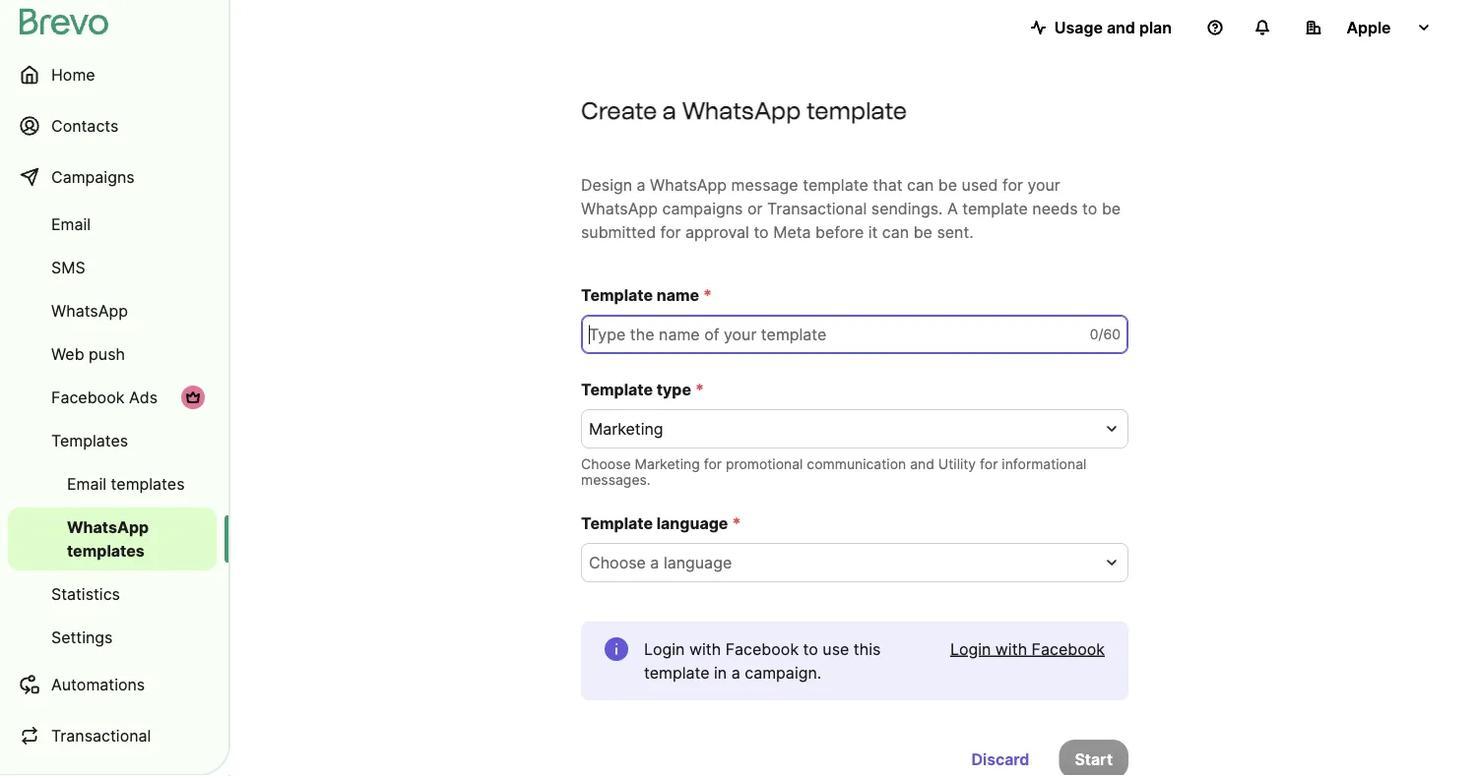 Task type: describe. For each thing, give the bounding box(es) containing it.
1 vertical spatial can
[[882, 223, 909, 242]]

design
[[581, 175, 632, 194]]

messages.
[[581, 472, 651, 489]]

and inside button
[[1107, 18, 1135, 37]]

choose a language
[[589, 553, 732, 573]]

template for template type
[[581, 380, 653, 399]]

communication
[[807, 456, 906, 473]]

type
[[657, 380, 691, 399]]

automations
[[51, 675, 145, 695]]

* for template name *
[[703, 286, 712, 305]]

or
[[747, 199, 763, 218]]

home link
[[8, 51, 217, 98]]

ads
[[129, 388, 158, 407]]

for right the utility
[[980, 456, 998, 473]]

contacts
[[51, 116, 119, 135]]

whatsapp templates link
[[8, 508, 217, 571]]

usage and plan button
[[1015, 8, 1188, 47]]

login with facebook link
[[950, 638, 1105, 662]]

this
[[854, 640, 881, 659]]

design a whatsapp message template that can be used for your whatsapp campaigns or transactional sendings. a template needs to be submitted for approval to meta before it can be sent.
[[581, 175, 1121, 242]]

templates link
[[8, 421, 217, 461]]

a for choose
[[650, 553, 659, 573]]

for left promotional at the bottom of page
[[704, 456, 722, 473]]

campaigns
[[51, 167, 135, 187]]

language inside popup button
[[664, 553, 732, 573]]

choose marketing for promotional communication and utility for informational messages.
[[581, 456, 1086, 489]]

email for email templates
[[67, 475, 106, 494]]

a
[[947, 199, 958, 218]]

sendings.
[[871, 199, 943, 218]]

contacts link
[[8, 102, 217, 150]]

web
[[51, 345, 84, 364]]

facebook for login with facebook
[[1032, 640, 1105, 659]]

email for email
[[51, 215, 91, 234]]

facebook ads link
[[8, 378, 217, 418]]

utility
[[938, 456, 976, 473]]

whatsapp up message
[[682, 96, 801, 125]]

choose a language button
[[581, 544, 1128, 583]]

with for login with facebook
[[995, 640, 1027, 659]]

template language *
[[581, 514, 741, 533]]

web push
[[51, 345, 125, 364]]

campaign.
[[745, 664, 821, 683]]

template up that
[[806, 96, 907, 125]]

whatsapp link
[[8, 291, 217, 331]]

your
[[1027, 175, 1060, 194]]

0
[[1090, 326, 1098, 343]]

it
[[868, 223, 878, 242]]

Type the name of your template text field
[[581, 315, 1128, 354]]

that
[[873, 175, 902, 194]]

template inside login with facebook to use this template in a campaign.
[[644, 664, 710, 683]]

template type *
[[581, 380, 704, 399]]

apple button
[[1290, 8, 1447, 47]]

whatsapp up campaigns
[[650, 175, 727, 194]]

start button
[[1059, 740, 1128, 777]]

automations link
[[8, 662, 217, 709]]

usage and plan
[[1054, 18, 1172, 37]]

settings
[[51, 628, 113, 647]]

apple
[[1346, 18, 1391, 37]]

campaigns
[[662, 199, 743, 218]]

for down campaigns
[[660, 223, 681, 242]]

facebook for login with facebook to use this template in a campaign.
[[725, 640, 799, 659]]

choose for choose marketing for promotional communication and utility for informational messages.
[[581, 456, 631, 473]]

home
[[51, 65, 95, 84]]

with for login with facebook to use this template in a campaign.
[[689, 640, 721, 659]]

email link
[[8, 205, 217, 244]]

promotional
[[726, 456, 803, 473]]

facebook inside "facebook ads" link
[[51, 388, 124, 407]]

marketing button
[[581, 410, 1128, 449]]

informational
[[1002, 456, 1086, 473]]

use
[[823, 640, 849, 659]]

* for template type *
[[695, 380, 704, 399]]

templates for whatsapp templates
[[67, 542, 144, 561]]

whatsapp templates
[[67, 518, 149, 561]]

in
[[714, 664, 727, 683]]

none field inside choose a language popup button
[[589, 551, 1097, 575]]

needs
[[1032, 199, 1078, 218]]

campaigns link
[[8, 154, 217, 201]]

web push link
[[8, 335, 217, 374]]

push
[[89, 345, 125, 364]]

0 vertical spatial can
[[907, 175, 934, 194]]

email templates link
[[8, 465, 217, 504]]

sms link
[[8, 248, 217, 288]]



Task type: vqa. For each thing, say whether or not it's contained in the screenshot.
* to the bottom
yes



Task type: locate. For each thing, give the bounding box(es) containing it.
marketing
[[589, 419, 663, 439], [635, 456, 700, 473]]

be down sendings.
[[913, 223, 932, 242]]

facebook
[[51, 388, 124, 407], [725, 640, 799, 659], [1032, 640, 1105, 659]]

1 with from the left
[[689, 640, 721, 659]]

marketing down template type *
[[589, 419, 663, 439]]

2 horizontal spatial be
[[1102, 199, 1121, 218]]

settings link
[[8, 618, 217, 658]]

2 template from the top
[[581, 380, 653, 399]]

a
[[663, 96, 676, 125], [637, 175, 646, 194], [650, 553, 659, 573], [731, 664, 740, 683]]

statistics
[[51, 585, 120, 604]]

used
[[962, 175, 998, 194]]

a down template language *
[[650, 553, 659, 573]]

left___rvooi image
[[185, 390, 201, 406]]

alert containing login with facebook to use this template in a campaign.
[[581, 622, 1128, 701]]

to right needs
[[1082, 199, 1097, 218]]

0 vertical spatial *
[[703, 286, 712, 305]]

a for design
[[637, 175, 646, 194]]

email up sms
[[51, 215, 91, 234]]

login for login with facebook
[[950, 640, 991, 659]]

and
[[1107, 18, 1135, 37], [910, 456, 934, 473]]

0 vertical spatial marketing
[[589, 419, 663, 439]]

0 vertical spatial to
[[1082, 199, 1097, 218]]

a right create
[[663, 96, 676, 125]]

facebook inside login with facebook link
[[1032, 640, 1105, 659]]

meta
[[773, 223, 811, 242]]

language
[[657, 514, 728, 533], [664, 553, 732, 573]]

language down template language *
[[664, 553, 732, 573]]

0 / 60
[[1090, 326, 1121, 343]]

template up before
[[803, 175, 868, 194]]

0 horizontal spatial and
[[910, 456, 934, 473]]

start
[[1075, 750, 1113, 770]]

marketing inside popup button
[[589, 419, 663, 439]]

transactional link
[[8, 713, 217, 760]]

template for template language
[[581, 514, 653, 533]]

discard
[[971, 750, 1029, 770]]

to
[[1082, 199, 1097, 218], [754, 223, 769, 242], [803, 640, 818, 659]]

1 vertical spatial transactional
[[51, 727, 151, 746]]

and left the utility
[[910, 456, 934, 473]]

whatsapp
[[682, 96, 801, 125], [650, 175, 727, 194], [581, 199, 658, 218], [51, 301, 128, 321], [67, 518, 149, 537]]

create
[[581, 96, 657, 125]]

transactional inside design a whatsapp message template that can be used for your whatsapp campaigns or transactional sendings. a template needs to be submitted for approval to meta before it can be sent.
[[767, 199, 867, 218]]

with inside login with facebook to use this template in a campaign.
[[689, 640, 721, 659]]

3 template from the top
[[581, 514, 653, 533]]

0 vertical spatial language
[[657, 514, 728, 533]]

choose for choose a language
[[589, 553, 646, 573]]

login inside login with facebook to use this template in a campaign.
[[644, 640, 685, 659]]

templates
[[51, 431, 128, 450]]

1 horizontal spatial and
[[1107, 18, 1135, 37]]

0 vertical spatial choose
[[581, 456, 631, 473]]

/
[[1098, 326, 1103, 343]]

choose
[[581, 456, 631, 473], [589, 553, 646, 573]]

0 vertical spatial be
[[938, 175, 957, 194]]

for
[[1002, 175, 1023, 194], [660, 223, 681, 242], [704, 456, 722, 473], [980, 456, 998, 473]]

2 vertical spatial be
[[913, 223, 932, 242]]

facebook inside login with facebook to use this template in a campaign.
[[725, 640, 799, 659]]

whatsapp up web push
[[51, 301, 128, 321]]

template left "in"
[[644, 664, 710, 683]]

before
[[815, 223, 864, 242]]

usage
[[1054, 18, 1103, 37]]

1 vertical spatial to
[[754, 223, 769, 242]]

* down promotional at the bottom of page
[[732, 514, 741, 533]]

with
[[689, 640, 721, 659], [995, 640, 1027, 659]]

can
[[907, 175, 934, 194], [882, 223, 909, 242]]

1 vertical spatial and
[[910, 456, 934, 473]]

* right name
[[703, 286, 712, 305]]

marketing up template language *
[[635, 456, 700, 473]]

transactional up before
[[767, 199, 867, 218]]

2 vertical spatial template
[[581, 514, 653, 533]]

facebook ads
[[51, 388, 158, 407]]

submitted
[[581, 223, 656, 242]]

1 login from the left
[[644, 640, 685, 659]]

1 vertical spatial templates
[[67, 542, 144, 561]]

a right "in"
[[731, 664, 740, 683]]

1 vertical spatial template
[[581, 380, 653, 399]]

login
[[644, 640, 685, 659], [950, 640, 991, 659]]

template
[[581, 286, 653, 305], [581, 380, 653, 399], [581, 514, 653, 533]]

0 vertical spatial and
[[1107, 18, 1135, 37]]

templates inside whatsapp templates
[[67, 542, 144, 561]]

a right design at the top left of the page
[[637, 175, 646, 194]]

whatsapp down email templates link
[[67, 518, 149, 537]]

0 horizontal spatial be
[[913, 223, 932, 242]]

None field
[[589, 551, 1097, 575]]

login for login with facebook to use this template in a campaign.
[[644, 640, 685, 659]]

0 horizontal spatial to
[[754, 223, 769, 242]]

transactional down automations
[[51, 727, 151, 746]]

0 horizontal spatial with
[[689, 640, 721, 659]]

can up sendings.
[[907, 175, 934, 194]]

template for template name
[[581, 286, 653, 305]]

a inside design a whatsapp message template that can be used for your whatsapp campaigns or transactional sendings. a template needs to be submitted for approval to meta before it can be sent.
[[637, 175, 646, 194]]

email down 'templates'
[[67, 475, 106, 494]]

template left type
[[581, 380, 653, 399]]

60
[[1103, 326, 1121, 343]]

template name *
[[581, 286, 712, 305]]

templates
[[111, 475, 185, 494], [67, 542, 144, 561]]

1 horizontal spatial be
[[938, 175, 957, 194]]

whatsapp up submitted at the left top of the page
[[581, 199, 658, 218]]

2 horizontal spatial facebook
[[1032, 640, 1105, 659]]

template down messages.
[[581, 514, 653, 533]]

2 horizontal spatial to
[[1082, 199, 1097, 218]]

2 with from the left
[[995, 640, 1027, 659]]

2 vertical spatial to
[[803, 640, 818, 659]]

to inside login with facebook to use this template in a campaign.
[[803, 640, 818, 659]]

1 vertical spatial marketing
[[635, 456, 700, 473]]

* for template language *
[[732, 514, 741, 533]]

sms
[[51, 258, 85, 277]]

2 login from the left
[[950, 640, 991, 659]]

plan
[[1139, 18, 1172, 37]]

templates for email templates
[[111, 475, 185, 494]]

*
[[703, 286, 712, 305], [695, 380, 704, 399], [732, 514, 741, 533]]

language up choose a language
[[657, 514, 728, 533]]

sent.
[[937, 223, 974, 242]]

1 vertical spatial *
[[695, 380, 704, 399]]

0 horizontal spatial login
[[644, 640, 685, 659]]

choose inside choose marketing for promotional communication and utility for informational messages.
[[581, 456, 631, 473]]

email templates
[[67, 475, 185, 494]]

statistics link
[[8, 575, 217, 614]]

0 vertical spatial email
[[51, 215, 91, 234]]

templates up statistics link
[[67, 542, 144, 561]]

1 horizontal spatial transactional
[[767, 199, 867, 218]]

transactional
[[767, 199, 867, 218], [51, 727, 151, 746]]

to down or
[[754, 223, 769, 242]]

0 vertical spatial transactional
[[767, 199, 867, 218]]

0 vertical spatial templates
[[111, 475, 185, 494]]

* right type
[[695, 380, 704, 399]]

1 template from the top
[[581, 286, 653, 305]]

be right needs
[[1102, 199, 1121, 218]]

login with facebook to use this template in a campaign.
[[644, 640, 881, 683]]

0 horizontal spatial transactional
[[51, 727, 151, 746]]

1 horizontal spatial to
[[803, 640, 818, 659]]

1 horizontal spatial facebook
[[725, 640, 799, 659]]

template
[[806, 96, 907, 125], [803, 175, 868, 194], [962, 199, 1028, 218], [644, 664, 710, 683]]

create a whatsapp template
[[581, 96, 907, 125]]

choose down template language *
[[589, 553, 646, 573]]

1 horizontal spatial with
[[995, 640, 1027, 659]]

1 vertical spatial language
[[664, 553, 732, 573]]

email
[[51, 215, 91, 234], [67, 475, 106, 494]]

be
[[938, 175, 957, 194], [1102, 199, 1121, 218], [913, 223, 932, 242]]

templates down templates link
[[111, 475, 185, 494]]

name
[[657, 286, 699, 305]]

2 vertical spatial *
[[732, 514, 741, 533]]

1 vertical spatial email
[[67, 475, 106, 494]]

be up 'a'
[[938, 175, 957, 194]]

discard button
[[956, 740, 1045, 777]]

choose inside popup button
[[589, 553, 646, 573]]

a inside login with facebook to use this template in a campaign.
[[731, 664, 740, 683]]

1 vertical spatial be
[[1102, 199, 1121, 218]]

a inside popup button
[[650, 553, 659, 573]]

marketing inside choose marketing for promotional communication and utility for informational messages.
[[635, 456, 700, 473]]

approval
[[685, 223, 749, 242]]

login with facebook
[[950, 640, 1105, 659]]

can right it
[[882, 223, 909, 242]]

1 vertical spatial choose
[[589, 553, 646, 573]]

for left your
[[1002, 175, 1023, 194]]

choose up template language *
[[581, 456, 631, 473]]

alert
[[581, 622, 1128, 701]]

with inside login with facebook link
[[995, 640, 1027, 659]]

and left plan
[[1107, 18, 1135, 37]]

template left name
[[581, 286, 653, 305]]

1 horizontal spatial login
[[950, 640, 991, 659]]

to left the use
[[803, 640, 818, 659]]

and inside choose marketing for promotional communication and utility for informational messages.
[[910, 456, 934, 473]]

a for create
[[663, 96, 676, 125]]

0 vertical spatial template
[[581, 286, 653, 305]]

0 horizontal spatial facebook
[[51, 388, 124, 407]]

template down used
[[962, 199, 1028, 218]]

message
[[731, 175, 798, 194]]



